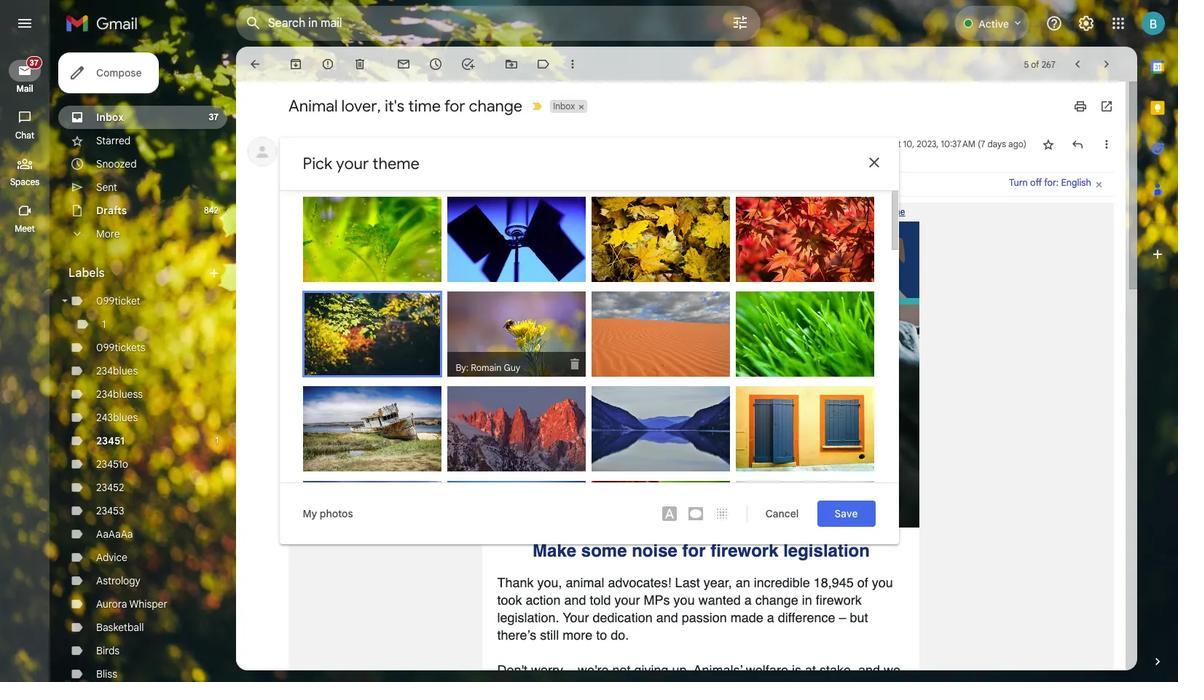 Task type: describe. For each thing, give the bounding box(es) containing it.
in
[[802, 592, 812, 608]]

my photos button
[[291, 501, 365, 527]]

at
[[805, 662, 816, 678]]

mark as unread image
[[396, 57, 411, 71]]

save button
[[817, 501, 876, 527]]

oct
[[887, 138, 901, 149]]

photos
[[320, 507, 353, 520]]

37
[[209, 111, 219, 122]]

more
[[96, 227, 120, 240]]

made
[[731, 610, 764, 625]]

of inside thank you, animal advocates! last year, an incredible 18,945 of you took action and told your mps you wanted a change in firework legislation. your dedication and passion made a difference – but there's still more to do.
[[858, 575, 869, 590]]

mail, 37 unread messages image
[[24, 60, 41, 74]]

23451o
[[96, 458, 128, 471]]

me
[[299, 153, 311, 164]]

change inside thank you, animal advocates! last year, an incredible 18,945 of you took action and told your mps you wanted a change in firework legislation. your dedication and passion made a difference – but there's still more to do.
[[755, 592, 799, 608]]

aurora whisper link
[[96, 598, 167, 611]]

099ticket link
[[96, 294, 140, 308]]

bliss link
[[96, 668, 117, 681]]

delete image
[[353, 57, 367, 71]]

bullock for the left "by: greg bullock" option
[[349, 280, 380, 292]]

snooze image
[[429, 57, 443, 71]]

pick your theme heading
[[303, 154, 420, 173]]

basketball
[[96, 621, 144, 634]]

0 horizontal spatial we
[[532, 680, 548, 682]]

to inside thank you, animal advocates! last year, an incredible 18,945 of you took action and told your mps you wanted a change in firework legislation. your dedication and passion made a difference – but there's still more to do.
[[596, 627, 607, 643]]

not
[[612, 662, 631, 678]]

23453
[[96, 504, 124, 517]]

oct 10, 2023, 10:37 am (7 days ago) cell
[[887, 137, 1027, 152]]

but
[[850, 610, 868, 625]]

243blues link
[[96, 411, 138, 424]]

basketball link
[[96, 621, 144, 634]]

birds link
[[96, 644, 120, 657]]

dedication
[[593, 610, 653, 625]]

1 link
[[102, 318, 106, 331]]

your inside thank you, animal advocates! last year, an incredible 18,945 of you took action and told your mps you wanted a change in firework legislation. your dedication and passion made a difference – but there's still more to do.
[[615, 592, 640, 608]]

labels
[[69, 266, 105, 281]]

23452
[[96, 481, 124, 494]]

english
[[1061, 177, 1092, 188]]

by: inside option
[[456, 469, 469, 481]]

animal
[[566, 575, 605, 590]]

243blues
[[96, 411, 138, 424]]

save
[[835, 507, 858, 520]]

there's
[[497, 627, 537, 643]]

some
[[581, 541, 627, 561]]

thank you for standing up for animals
[[497, 207, 644, 217]]

0 vertical spatial 1
[[102, 318, 106, 331]]

bliss
[[96, 668, 117, 681]]

impact
[[708, 680, 747, 682]]

more button
[[58, 222, 227, 246]]

it's
[[385, 96, 405, 116]]

2 horizontal spatial by: greg bullock
[[600, 469, 668, 481]]

spaces heading
[[0, 176, 50, 188]]

search in mail image
[[240, 10, 267, 36]]

don't
[[497, 662, 528, 678]]

settings image
[[1078, 15, 1095, 32]]

pick your theme alert dialog
[[279, 138, 899, 566]]

navigation containing mail
[[0, 47, 51, 682]]

archive image
[[289, 57, 303, 71]]

inbox for inbox button
[[553, 101, 575, 111]]

birds
[[96, 644, 120, 657]]

for up the last
[[682, 541, 706, 561]]

2 vertical spatial by: grzegorz głowaty
[[312, 469, 402, 481]]

astrology
[[96, 574, 140, 587]]

aaaaaa link
[[96, 528, 133, 541]]

standing
[[553, 207, 586, 217]]

0 horizontal spatial change
[[469, 96, 523, 116]]

1 vertical spatial głowaty
[[368, 373, 404, 385]]

christopher
[[615, 375, 665, 386]]

main menu image
[[16, 15, 34, 32]]

rspca cell
[[289, 138, 483, 151]]

by: christopher roehrs option
[[591, 292, 730, 388]]

meet
[[15, 223, 35, 234]]

wanted
[[699, 592, 741, 608]]

last
[[675, 575, 700, 590]]

chat
[[15, 130, 34, 141]]

spaces
[[10, 176, 39, 187]]

inbox link
[[96, 111, 124, 124]]

snoozed
[[96, 157, 137, 171]]

0 vertical spatial of
[[1031, 59, 1040, 70]]

842
[[204, 205, 219, 216]]

2 horizontal spatial by: greg bullock option
[[591, 386, 730, 482]]

2 vertical spatial grzegorz
[[327, 469, 365, 481]]

rspca
[[289, 138, 323, 151]]

incredible
[[754, 575, 810, 590]]

0 horizontal spatial a
[[745, 592, 752, 608]]

0 horizontal spatial and
[[564, 592, 586, 608]]

2023,
[[917, 138, 939, 149]]

firework
[[816, 592, 862, 608]]

even
[[631, 680, 659, 682]]

action
[[526, 592, 561, 608]]

compose button
[[58, 52, 159, 93]]

(7
[[978, 138, 986, 149]]

by: mike cleron option
[[736, 481, 874, 566]]

inbox button
[[550, 100, 577, 113]]

0 horizontal spatial by: greg bullock option
[[303, 197, 441, 293]]

1 vertical spatial 1
[[215, 435, 219, 446]]

1 vertical spatial and
[[656, 610, 678, 625]]

aurora whisper
[[96, 598, 167, 611]]

your
[[563, 610, 589, 625]]

2 vertical spatial głowaty
[[367, 469, 402, 481]]

thank for thank you, animal advocates! last year, an incredible 18,945 of you took action and told your mps you wanted a change in firework legislation. your dedication and passion made a difference – but there's still more to do.
[[497, 575, 534, 590]]

pick your theme
[[303, 154, 420, 173]]

18,945
[[814, 575, 854, 590]]

1 vertical spatial by: grzegorz głowaty
[[313, 373, 404, 385]]

firework legislation
[[711, 541, 870, 561]]

5
[[1024, 59, 1029, 70]]

<
[[325, 138, 330, 149]]

1 horizontal spatial by: greg bullock
[[456, 280, 524, 292]]

up.
[[672, 662, 690, 678]]

translate
[[455, 179, 494, 190]]

can
[[552, 680, 573, 682]]

2 horizontal spatial we
[[884, 662, 901, 678]]

>
[[478, 138, 483, 149]]

234blues
[[96, 364, 138, 377]]

23451
[[96, 434, 125, 447]]

0 horizontal spatial by: greg bullock
[[312, 280, 380, 292]]

worry
[[531, 662, 563, 678]]



Task type: locate. For each thing, give the bounding box(es) containing it.
change up >
[[469, 96, 523, 116]]

and right stake,
[[858, 662, 880, 678]]

an inside "don't worry – we're not giving up. animals' welfare is at stake, and we know we can make an even greater impact if we continue to joi"
[[613, 680, 627, 682]]

report spam image
[[321, 57, 335, 71]]

thank up took
[[497, 575, 534, 590]]

10:37 am
[[941, 138, 976, 149]]

a
[[745, 592, 752, 608], [767, 610, 775, 625]]

time
[[408, 96, 441, 116]]

inbox right the important because you marked it as important. switch
[[553, 101, 575, 111]]

1 vertical spatial your
[[615, 592, 640, 608]]

stake,
[[820, 662, 855, 678]]

234bluess link
[[96, 388, 143, 401]]

important because you marked it as important. switch
[[530, 99, 545, 114]]

1 vertical spatial of
[[858, 575, 869, 590]]

Search in mail search field
[[236, 6, 761, 41]]

1 vertical spatial to
[[834, 680, 845, 682]]

inbox up starred link
[[96, 111, 124, 124]]

by: zermatt2
[[456, 469, 508, 481]]

greater
[[663, 680, 704, 682]]

make
[[577, 680, 609, 682]]

for right up
[[601, 207, 611, 217]]

2 horizontal spatial bullock
[[638, 469, 668, 481]]

0 vertical spatial grzegorz
[[615, 280, 653, 292]]

cancel
[[766, 507, 799, 520]]

message
[[496, 179, 534, 190]]

0 vertical spatial by: grzegorz głowaty
[[600, 280, 691, 292]]

1 horizontal spatial an
[[736, 575, 750, 590]]

thank
[[497, 207, 522, 217], [497, 575, 534, 590]]

for left standing
[[541, 207, 551, 217]]

1 thank from the top
[[497, 207, 522, 217]]

1 horizontal spatial to
[[834, 680, 845, 682]]

we
[[884, 662, 901, 678], [532, 680, 548, 682], [761, 680, 777, 682]]

newer image
[[1071, 57, 1085, 71]]

we down welfare
[[761, 680, 777, 682]]

0 horizontal spatial an
[[613, 680, 627, 682]]

– left but
[[839, 610, 846, 625]]

0 horizontal spatial to
[[596, 627, 607, 643]]

0 horizontal spatial greg
[[327, 280, 347, 292]]

0 horizontal spatial of
[[858, 575, 869, 590]]

1 horizontal spatial a
[[767, 610, 775, 625]]

thank inside thank you, animal advocates! last year, an incredible 18,945 of you took action and told your mps you wanted a change in firework legislation. your dedication and passion made a difference – but there's still more to do.
[[497, 575, 534, 590]]

– inside "don't worry – we're not giving up. animals' welfare is at stake, and we know we can make an even greater impact if we continue to joi"
[[567, 662, 574, 678]]

more
[[563, 627, 593, 643]]

drafts link
[[96, 204, 127, 217]]

an right year,
[[736, 575, 750, 590]]

don't worry – we're not giving up. animals' welfare is at stake, and we know we can make an even greater impact if we continue to joi
[[497, 662, 901, 682]]

we right stake,
[[884, 662, 901, 678]]

greg for rightmost "by: greg bullock" option
[[615, 469, 636, 481]]

make some noise for firework legislation
[[533, 541, 870, 561]]

1
[[102, 318, 106, 331], [215, 435, 219, 446]]

days
[[988, 138, 1006, 149]]

make
[[533, 541, 577, 561]]

bullock for rightmost "by: greg bullock" option
[[638, 469, 668, 481]]

still
[[540, 627, 559, 643]]

sent
[[96, 181, 117, 194]]

10,
[[903, 138, 915, 149]]

0 vertical spatial change
[[469, 96, 523, 116]]

we're
[[578, 662, 609, 678]]

by: zermatt2 option
[[447, 386, 586, 482]]

and down mps
[[656, 610, 678, 625]]

you right 18,945 at the right bottom
[[872, 575, 893, 590]]

234bluess
[[96, 388, 143, 401]]

your up dedication
[[615, 592, 640, 608]]

and inside "don't worry – we're not giving up. animals' welfare is at stake, and we know we can make an even greater impact if we continue to joi"
[[858, 662, 880, 678]]

1 horizontal spatial change
[[755, 592, 799, 608]]

roehrs
[[667, 375, 696, 386]]

advice link
[[96, 551, 127, 564]]

my
[[303, 507, 317, 520]]

23453 link
[[96, 504, 124, 517]]

cancel button
[[753, 501, 811, 527]]

an inside thank you, animal advocates! last year, an incredible 18,945 of you took action and told your mps you wanted a change in firework legislation. your dedication and passion made a difference – but there's still more to do.
[[736, 575, 750, 590]]

of
[[1031, 59, 1040, 70], [858, 575, 869, 590]]

1 horizontal spatial you
[[674, 592, 695, 608]]

to left do.
[[596, 627, 607, 643]]

took
[[497, 592, 522, 608]]

change
[[469, 96, 523, 116], [755, 592, 799, 608]]

by: grzegorz głowaty
[[600, 280, 691, 292], [313, 373, 404, 385], [312, 469, 402, 481]]

animals'
[[694, 662, 743, 678]]

greg for the middle "by: greg bullock" option
[[471, 280, 491, 292]]

by:
[[312, 280, 324, 292], [456, 280, 469, 292], [600, 280, 613, 292], [744, 280, 757, 292], [456, 362, 469, 374], [313, 373, 326, 385], [600, 375, 613, 386], [744, 375, 757, 386], [312, 469, 324, 481], [456, 469, 469, 481], [600, 469, 613, 481], [744, 469, 757, 481]]

your
[[336, 154, 369, 173], [615, 592, 640, 608]]

0 vertical spatial głowaty
[[655, 280, 691, 292]]

told
[[590, 592, 611, 608]]

1 horizontal spatial greg
[[471, 280, 491, 292]]

inbox for inbox link
[[96, 111, 124, 124]]

234blues link
[[96, 364, 138, 377]]

by: greg bullock option
[[303, 197, 441, 293], [447, 197, 586, 293], [591, 386, 730, 482]]

0 vertical spatial an
[[736, 575, 750, 590]]

you down the last
[[674, 592, 695, 608]]

animals option
[[447, 481, 586, 566]]

change down "incredible"
[[755, 592, 799, 608]]

23452 link
[[96, 481, 124, 494]]

0 vertical spatial thank
[[497, 207, 522, 217]]

older image
[[1100, 57, 1114, 71]]

welfare
[[746, 662, 788, 678]]

chat heading
[[0, 130, 50, 141]]

to down stake,
[[834, 680, 845, 682]]

mps
[[644, 592, 670, 608]]

legislation.
[[497, 610, 559, 625]]

guy
[[792, 280, 809, 292], [504, 362, 521, 374], [792, 375, 809, 386], [792, 469, 809, 481]]

view online link
[[859, 207, 905, 217]]

1 horizontal spatial inbox
[[553, 101, 575, 111]]

0 horizontal spatial 1
[[102, 318, 106, 331]]

0 vertical spatial –
[[839, 610, 846, 625]]

aaaaaa
[[96, 528, 133, 541]]

turn off for: english
[[1009, 177, 1092, 188]]

inbox inside button
[[553, 101, 575, 111]]

267
[[1042, 59, 1056, 70]]

2 horizontal spatial greg
[[615, 469, 636, 481]]

– up "can" at left bottom
[[567, 662, 574, 678]]

ago)
[[1009, 138, 1027, 149]]

0 vertical spatial a
[[745, 592, 752, 608]]

by: romain guy option
[[736, 197, 874, 293], [447, 292, 586, 377], [736, 292, 874, 388], [736, 386, 874, 482], [303, 481, 441, 566], [591, 481, 730, 566]]

turn
[[1009, 177, 1028, 188]]

0 vertical spatial you
[[524, 207, 538, 217]]

for:
[[1044, 177, 1059, 188]]

whisper
[[129, 598, 167, 611]]

of right 18,945 at the right bottom
[[858, 575, 869, 590]]

a right 'made'
[[767, 610, 775, 625]]

you down message on the top
[[524, 207, 538, 217]]

bullock for the middle "by: greg bullock" option
[[494, 280, 524, 292]]

099tickets link
[[96, 341, 145, 354]]

greg for the left "by: greg bullock" option
[[327, 280, 347, 292]]

0 horizontal spatial inbox
[[96, 111, 124, 124]]

Not starred checkbox
[[1041, 137, 1056, 152]]

labels heading
[[69, 266, 207, 281]]

0 horizontal spatial –
[[567, 662, 574, 678]]

animals
[[614, 207, 644, 217]]

you
[[524, 207, 538, 217], [872, 575, 893, 590], [674, 592, 695, 608]]

bullock
[[349, 280, 380, 292], [494, 280, 524, 292], [638, 469, 668, 481]]

1 vertical spatial change
[[755, 592, 799, 608]]

translate message
[[455, 179, 534, 190]]

0 horizontal spatial bullock
[[349, 280, 380, 292]]

of right 5 at the top of the page
[[1031, 59, 1040, 70]]

099ticket
[[96, 294, 140, 308]]

and
[[564, 592, 586, 608], [656, 610, 678, 625], [858, 662, 880, 678]]

tab list
[[1138, 47, 1178, 630]]

do.
[[611, 627, 629, 643]]

thank you, animal advocates! last year, an incredible 18,945 of you took action and told your mps you wanted a change in firework legislation. your dedication and passion made a difference – but there's still more to do.
[[497, 575, 893, 643]]

difference
[[778, 610, 836, 625]]

0 vertical spatial to
[[596, 627, 607, 643]]

23451o link
[[96, 458, 128, 471]]

passion
[[682, 610, 727, 625]]

off
[[1031, 177, 1042, 188]]

drafts
[[96, 204, 127, 217]]

–
[[839, 610, 846, 625], [567, 662, 574, 678]]

1 vertical spatial thank
[[497, 575, 534, 590]]

1 horizontal spatial –
[[839, 610, 846, 625]]

meet heading
[[0, 223, 50, 235]]

1 horizontal spatial your
[[615, 592, 640, 608]]

advocates!
[[608, 575, 672, 590]]

and up your at the bottom of the page
[[564, 592, 586, 608]]

back to inbox image
[[248, 57, 262, 71]]

my photos
[[303, 507, 353, 520]]

your inside alert dialog
[[336, 154, 369, 173]]

is
[[792, 662, 802, 678]]

1 horizontal spatial 1
[[215, 435, 219, 446]]

mail heading
[[0, 83, 50, 95]]

to
[[596, 627, 607, 643], [834, 680, 845, 682]]

1 horizontal spatial we
[[761, 680, 777, 682]]

we down worry
[[532, 680, 548, 682]]

1 vertical spatial an
[[613, 680, 627, 682]]

grzegorz
[[615, 280, 653, 292], [328, 373, 366, 385], [327, 469, 365, 481]]

1 vertical spatial you
[[872, 575, 893, 590]]

animal lover, it's time for change
[[289, 96, 523, 116]]

0 horizontal spatial your
[[336, 154, 369, 173]]

by: christopher roehrs
[[600, 375, 696, 386]]

2 horizontal spatial you
[[872, 575, 893, 590]]

by: grzegorz głowaty option
[[591, 197, 730, 293], [303, 292, 441, 386], [303, 386, 441, 482]]

giving
[[634, 662, 669, 678]]

0 horizontal spatial you
[[524, 207, 538, 217]]

to inside "don't worry – we're not giving up. animals' welfare is at stake, and we know we can make an even greater impact if we continue to joi"
[[834, 680, 845, 682]]

0 vertical spatial and
[[564, 592, 586, 608]]

by: inside 'option'
[[600, 375, 613, 386]]

navigation
[[0, 47, 51, 682]]

thank down message on the top
[[497, 207, 522, 217]]

for right time
[[444, 96, 465, 116]]

2 horizontal spatial and
[[858, 662, 880, 678]]

your right pick at top
[[336, 154, 369, 173]]

1 horizontal spatial of
[[1031, 59, 1040, 70]]

głowaty
[[655, 280, 691, 292], [368, 373, 404, 385], [367, 469, 402, 481]]

add to tasks image
[[461, 57, 475, 71]]

an down not
[[613, 680, 627, 682]]

1 vertical spatial –
[[567, 662, 574, 678]]

2 vertical spatial you
[[674, 592, 695, 608]]

thank for thank you for standing up for animals
[[497, 207, 522, 217]]

know
[[497, 680, 528, 682]]

0 vertical spatial your
[[336, 154, 369, 173]]

1 horizontal spatial by: greg bullock option
[[447, 197, 586, 293]]

2 vertical spatial and
[[858, 662, 880, 678]]

1 vertical spatial grzegorz
[[328, 373, 366, 385]]

1 horizontal spatial bullock
[[494, 280, 524, 292]]

1 vertical spatial a
[[767, 610, 775, 625]]

lover,
[[342, 96, 381, 116]]

1 horizontal spatial and
[[656, 610, 678, 625]]

mail
[[16, 83, 33, 94]]

2 thank from the top
[[497, 575, 534, 590]]

advanced search options image
[[726, 8, 755, 37]]

theme
[[373, 154, 420, 173]]

– inside thank you, animal advocates! last year, an incredible 18,945 of you took action and told your mps you wanted a change in firework legislation. your dedication and passion made a difference – but there's still more to do.
[[839, 610, 846, 625]]

a up 'made'
[[745, 592, 752, 608]]



Task type: vqa. For each thing, say whether or not it's contained in the screenshot.
if
yes



